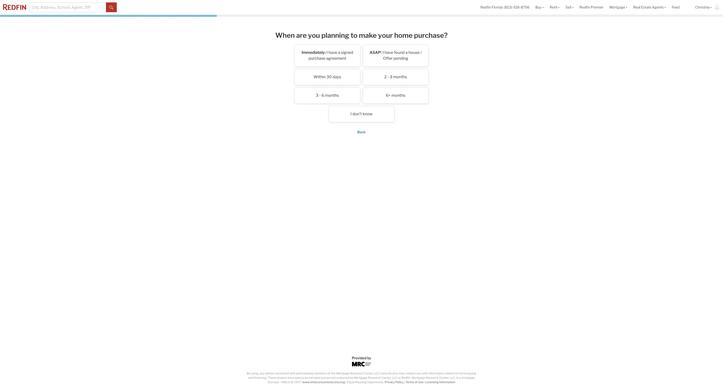 Task type: vqa. For each thing, say whether or not it's contained in the screenshot.
'RATES' inside the According to icanbuy, the average interest rate for a 30-year fixed loan in 95126 is 7.792 %. Compare current rates
no



Task type: locate. For each thing, give the bounding box(es) containing it.
months right 6
[[325, 93, 339, 98]]

2 ▾ from the left
[[559, 5, 560, 9]]

to left make
[[351, 31, 358, 40]]

financing.
[[254, 376, 267, 380]]

not
[[331, 376, 336, 380]]

1 horizontal spatial redfin
[[580, 5, 591, 9]]

mortgage inside dropdown button
[[610, 5, 626, 9]]

2 vertical spatial -
[[280, 381, 281, 384]]

i right asap: in the right of the page
[[383, 50, 384, 55]]

back button
[[358, 130, 366, 134]]

are
[[296, 31, 307, 40], [326, 376, 331, 380]]

0 horizontal spatial have
[[288, 376, 294, 380]]

i up agreement
[[327, 50, 328, 55]]

llc up privacy policy link
[[392, 376, 398, 380]]

0 horizontal spatial center,
[[364, 372, 374, 375]]

0 horizontal spatial be
[[271, 372, 274, 375]]

30
[[327, 75, 332, 79]]

▾ inside rent ▾ dropdown button
[[559, 5, 560, 9]]

estate
[[642, 5, 652, 9]]

redfin inside redfin premier button
[[580, 5, 591, 9]]

buy
[[536, 5, 542, 9]]

- down "lenders"
[[280, 381, 281, 384]]

1 vertical spatial llc
[[392, 376, 398, 380]]

to up (
[[301, 376, 304, 380]]

0 horizontal spatial a
[[338, 50, 340, 55]]

2 horizontal spatial -
[[388, 75, 389, 79]]

1 horizontal spatial be
[[305, 376, 308, 380]]

research up licensing
[[426, 376, 439, 380]]

1 horizontal spatial with
[[422, 372, 428, 375]]

2 - 3 months
[[385, 75, 407, 79]]

will
[[265, 372, 270, 375]]

i left don't
[[351, 112, 352, 116]]

have up id
[[288, 376, 294, 380]]

have inside asap: i have found a house / offer pending
[[385, 50, 394, 55]]

have
[[329, 50, 337, 55], [385, 50, 394, 55], [288, 376, 294, 380]]

and
[[248, 376, 253, 380]]

have up offer
[[385, 50, 394, 55]]

to
[[351, 31, 358, 40], [456, 372, 458, 375], [301, 376, 304, 380]]

mortgage ▾ button
[[607, 0, 631, 15]]

1 horizontal spatial -
[[319, 93, 321, 98]]

redfin left premier
[[580, 5, 591, 9]]

- right 2
[[388, 75, 389, 79]]

0 horizontal spatial to
[[301, 376, 304, 380]]

immediately:
[[302, 50, 326, 55]]

within 30 days
[[314, 75, 341, 79]]

2 horizontal spatial to
[[456, 372, 458, 375]]

research up housing
[[351, 372, 364, 375]]

have inside i have a signed purchase agreement
[[329, 50, 337, 55]]

▾ right sell
[[573, 5, 574, 9]]

www.nmlsconsumeraccess.org
[[303, 381, 345, 384]]

i don't know
[[351, 112, 373, 116]]

6
[[322, 93, 324, 98]]

information
[[429, 372, 445, 375]]

0 horizontal spatial with
[[290, 372, 296, 375]]

housing
[[355, 381, 367, 384]]

2 horizontal spatial i
[[383, 50, 384, 55]]

purchase
[[309, 56, 326, 61]]

with
[[290, 372, 296, 375], [422, 372, 428, 375]]

1 vertical spatial -
[[319, 93, 321, 98]]

llc
[[375, 372, 380, 375], [392, 376, 398, 380]]

center, down 'network'
[[382, 376, 392, 380]]

center, up the opportunity.
[[364, 372, 374, 375]]

1 vertical spatial are
[[326, 376, 331, 380]]

| right use
[[424, 381, 425, 384]]

1 horizontal spatial by
[[368, 356, 371, 360]]

network
[[381, 372, 392, 375]]

1 redfin from the left
[[481, 5, 491, 9]]

pending
[[394, 56, 409, 61]]

have up agreement
[[329, 50, 337, 55]]

by
[[368, 356, 371, 360], [350, 376, 354, 380]]

0 horizontal spatial -
[[280, 381, 281, 384]]

0 horizontal spatial you
[[260, 372, 265, 375]]

a inside i have a signed purchase agreement
[[338, 50, 340, 55]]

0 horizontal spatial i
[[327, 50, 328, 55]]

months right 2
[[393, 75, 407, 79]]

privacy
[[385, 381, 395, 384]]

0 vertical spatial -
[[388, 75, 389, 79]]

by up mortgage research center image
[[368, 356, 371, 360]]

1 vertical spatial to
[[456, 372, 458, 375]]

are left not on the left bottom of the page
[[326, 376, 331, 380]]

3 ▾ from the left
[[573, 5, 574, 9]]

a right found
[[406, 50, 408, 55]]

of inside by using, you will be connected with participating members of the mortgage research center, llc network who may contact you with information related to home buying and financing. these lenders have paid to be included but are not endorsed by mortgage research center, llc or redfin. mortgage research center, llc. is a mortgage licensee - nmls id 1907 (
[[328, 372, 331, 375]]

redfin premier button
[[577, 0, 607, 15]]

2 with from the left
[[422, 372, 428, 375]]

house
[[409, 50, 420, 55]]

1 horizontal spatial i
[[351, 112, 352, 116]]

a up agreement
[[338, 50, 340, 55]]

City, Address, School, Agent, ZIP search field
[[29, 2, 106, 12]]

of left use
[[415, 381, 418, 384]]

by inside by using, you will be connected with participating members of the mortgage research center, llc network who may contact you with information related to home buying and financing. these lenders have paid to be included but are not endorsed by mortgage research center, llc or redfin. mortgage research center, llc. is a mortgage licensee - nmls id 1907 (
[[350, 376, 354, 380]]

▾ right agents
[[665, 5, 667, 9]]

▾ inside buy ▾ dropdown button
[[543, 5, 544, 9]]

0 horizontal spatial of
[[328, 372, 331, 375]]

you up financing.
[[260, 372, 265, 375]]

asap: i have found a house / offer pending
[[370, 50, 422, 61]]

0 horizontal spatial by
[[350, 376, 354, 380]]

1 vertical spatial of
[[415, 381, 418, 384]]

policy
[[396, 381, 404, 384]]

by using, you will be connected with participating members of the mortgage research center, llc network who may contact you with information related to home buying and financing. these lenders have paid to be included but are not endorsed by mortgage research center, llc or redfin. mortgage research center, llc. is a mortgage licensee - nmls id 1907 (
[[247, 372, 477, 384]]

(
[[302, 381, 303, 384]]

paid
[[295, 376, 301, 380]]

0 horizontal spatial redfin
[[481, 5, 491, 9]]

1 vertical spatial by
[[350, 376, 354, 380]]

3 right 2
[[390, 75, 393, 79]]

1 horizontal spatial of
[[415, 381, 418, 384]]

i have a signed purchase agreement
[[309, 50, 353, 61]]

2 horizontal spatial a
[[460, 376, 461, 380]]

provided by
[[352, 356, 371, 360]]

▾ right 'christina' on the top right of the page
[[711, 5, 712, 9]]

6 ▾ from the left
[[711, 5, 712, 9]]

mortgage research center image
[[352, 362, 371, 367]]

the
[[331, 372, 336, 375]]

4 ▾ from the left
[[626, 5, 628, 9]]

you for are
[[308, 31, 320, 40]]

center, up information
[[440, 376, 449, 380]]

to up "is"
[[456, 372, 458, 375]]

1 vertical spatial 3
[[316, 93, 319, 98]]

- inside by using, you will be connected with participating members of the mortgage research center, llc network who may contact you with information related to home buying and financing. these lenders have paid to be included but are not endorsed by mortgage research center, llc or redfin. mortgage research center, llc. is a mortgage licensee - nmls id 1907 (
[[280, 381, 281, 384]]

0 vertical spatial of
[[328, 372, 331, 375]]

center,
[[364, 372, 374, 375], [382, 376, 392, 380], [440, 376, 449, 380]]

1 | from the left
[[405, 381, 405, 384]]

but
[[321, 376, 326, 380]]

home purchase?
[[395, 31, 448, 40]]

▾ right buy
[[543, 5, 544, 9]]

(813)-
[[504, 5, 514, 9]]

- left 6
[[319, 93, 321, 98]]

christina
[[696, 5, 710, 9]]

1 horizontal spatial to
[[351, 31, 358, 40]]

1 horizontal spatial |
[[424, 381, 425, 384]]

sell ▾
[[566, 5, 574, 9]]

agents
[[653, 5, 664, 9]]

▾ for buy ▾
[[543, 5, 544, 9]]

2 redfin from the left
[[580, 5, 591, 9]]

i for a
[[327, 50, 328, 55]]

1 horizontal spatial you
[[308, 31, 320, 40]]

1 horizontal spatial are
[[326, 376, 331, 380]]

2 | from the left
[[424, 381, 425, 384]]

mortgage up use
[[412, 376, 426, 380]]

0 vertical spatial 3
[[390, 75, 393, 79]]

be
[[271, 372, 274, 375], [305, 376, 308, 380]]

feed
[[672, 5, 680, 9]]

when are you planning to make your home purchase?
[[276, 31, 448, 40]]

1 ▾ from the left
[[543, 5, 544, 9]]

0 vertical spatial llc
[[375, 372, 380, 375]]

▾ inside real estate agents ▾ link
[[665, 5, 667, 9]]

sell
[[566, 5, 572, 9]]

months
[[393, 75, 407, 79], [325, 93, 339, 98], [392, 93, 406, 98]]

3
[[390, 75, 393, 79], [316, 93, 319, 98]]

2 horizontal spatial have
[[385, 50, 394, 55]]

when are you planning to make your home purchase? option group
[[264, 45, 459, 125]]

|
[[405, 381, 405, 384], [424, 381, 425, 384]]

0 horizontal spatial |
[[405, 381, 405, 384]]

be up these
[[271, 372, 274, 375]]

3 left 6
[[316, 93, 319, 98]]

by up equal
[[350, 376, 354, 380]]

▾ left real
[[626, 5, 628, 9]]

with up paid
[[290, 372, 296, 375]]

1 horizontal spatial a
[[406, 50, 408, 55]]

2 vertical spatial to
[[301, 376, 304, 380]]

with up use
[[422, 372, 428, 375]]

▾ inside mortgage ▾ dropdown button
[[626, 5, 628, 9]]

1 horizontal spatial center,
[[382, 376, 392, 380]]

▾ inside sell ▾ dropdown button
[[573, 5, 574, 9]]

redfin.
[[402, 376, 411, 380]]

0 vertical spatial be
[[271, 372, 274, 375]]

1 horizontal spatial have
[[329, 50, 337, 55]]

▾ right rent
[[559, 5, 560, 9]]

i inside i have a signed purchase agreement
[[327, 50, 328, 55]]

8756
[[521, 5, 530, 9]]

you up immediately:
[[308, 31, 320, 40]]

you right contact
[[417, 372, 422, 375]]

provided
[[352, 356, 367, 360]]

be down "participating"
[[305, 376, 308, 380]]

5 ▾ from the left
[[665, 5, 667, 9]]

of left the the
[[328, 372, 331, 375]]

▾
[[543, 5, 544, 9], [559, 5, 560, 9], [573, 5, 574, 9], [626, 5, 628, 9], [665, 5, 667, 9], [711, 5, 712, 9]]

mortgage left real
[[610, 5, 626, 9]]

llc up the opportunity.
[[375, 372, 380, 375]]

mortgage ▾ button
[[610, 0, 628, 15]]

have inside by using, you will be connected with participating members of the mortgage research center, llc network who may contact you with information related to home buying and financing. these lenders have paid to be included but are not endorsed by mortgage research center, llc or redfin. mortgage research center, llc. is a mortgage licensee - nmls id 1907 (
[[288, 376, 294, 380]]

0 horizontal spatial are
[[296, 31, 307, 40]]

a right "is"
[[460, 376, 461, 380]]

redfin left "florida:"
[[481, 5, 491, 9]]

a
[[338, 50, 340, 55], [406, 50, 408, 55], [460, 376, 461, 380]]

-
[[388, 75, 389, 79], [319, 93, 321, 98], [280, 381, 281, 384]]

| down redfin.
[[405, 381, 405, 384]]

research up the opportunity.
[[368, 376, 381, 380]]

are right the when
[[296, 31, 307, 40]]



Task type: describe. For each thing, give the bounding box(es) containing it.
opportunity.
[[367, 381, 384, 384]]

6+ months
[[386, 93, 406, 98]]

participating
[[296, 372, 314, 375]]

feed button
[[669, 0, 693, 15]]

mortgage
[[462, 376, 475, 380]]

0 vertical spatial to
[[351, 31, 358, 40]]

0 horizontal spatial research
[[351, 372, 364, 375]]

2 horizontal spatial you
[[417, 372, 422, 375]]

months right '6+'
[[392, 93, 406, 98]]

may
[[399, 372, 405, 375]]

back
[[358, 130, 366, 134]]

months for 2 - 3 months
[[393, 75, 407, 79]]

licensing
[[426, 381, 439, 384]]

don't
[[353, 112, 362, 116]]

by
[[247, 372, 251, 375]]

are inside by using, you will be connected with participating members of the mortgage research center, llc network who may contact you with information related to home buying and financing. these lenders have paid to be included but are not endorsed by mortgage research center, llc or redfin. mortgage research center, llc. is a mortgage licensee - nmls id 1907 (
[[326, 376, 331, 380]]

2 horizontal spatial research
[[426, 376, 439, 380]]

of for members
[[328, 372, 331, 375]]

privacy policy link
[[385, 381, 404, 384]]

1 vertical spatial be
[[305, 376, 308, 380]]

premier
[[591, 5, 604, 9]]

is
[[457, 376, 459, 380]]

▾ for mortgage ▾
[[626, 5, 628, 9]]

days
[[333, 75, 341, 79]]

agreement
[[326, 56, 347, 61]]

rent ▾ button
[[547, 0, 563, 15]]

0 vertical spatial are
[[296, 31, 307, 40]]

buying
[[467, 372, 477, 375]]

contact
[[405, 372, 416, 375]]

llc.
[[450, 376, 456, 380]]

use
[[419, 381, 424, 384]]

▾ for sell ▾
[[573, 5, 574, 9]]

planning
[[322, 31, 349, 40]]

a inside by using, you will be connected with participating members of the mortgage research center, llc network who may contact you with information related to home buying and financing. these lenders have paid to be included but are not endorsed by mortgage research center, llc or redfin. mortgage research center, llc. is a mortgage licensee - nmls id 1907 (
[[460, 376, 461, 380]]

www.nmlsconsumeraccess.org ). equal housing opportunity. privacy policy | terms of use | licensing information
[[303, 381, 456, 384]]

members
[[314, 372, 327, 375]]

redfin florida: (813)-518-8756
[[481, 5, 530, 9]]

- for 3
[[319, 93, 321, 98]]

real estate agents ▾
[[634, 5, 667, 9]]

within
[[314, 75, 326, 79]]

submit search image
[[110, 6, 113, 9]]

these
[[268, 376, 276, 380]]

1 horizontal spatial llc
[[392, 376, 398, 380]]

).
[[345, 381, 347, 384]]

0 horizontal spatial llc
[[375, 372, 380, 375]]

buy ▾ button
[[533, 0, 547, 15]]

connected
[[275, 372, 289, 375]]

1 with from the left
[[290, 372, 296, 375]]

florida:
[[492, 5, 504, 9]]

terms of use link
[[406, 381, 424, 384]]

your
[[378, 31, 393, 40]]

buy ▾
[[536, 5, 544, 9]]

id
[[291, 381, 294, 384]]

offer
[[383, 56, 393, 61]]

rent ▾ button
[[550, 0, 560, 15]]

using,
[[251, 372, 259, 375]]

real estate agents ▾ link
[[634, 0, 667, 15]]

mortgage up endorsed at left bottom
[[337, 372, 350, 375]]

1 horizontal spatial 3
[[390, 75, 393, 79]]

/
[[421, 50, 422, 55]]

related
[[445, 372, 455, 375]]

▾ for rent ▾
[[559, 5, 560, 9]]

redfin for redfin premier
[[580, 5, 591, 9]]

lenders
[[277, 376, 287, 380]]

terms
[[406, 381, 415, 384]]

months for 3 - 6 months
[[325, 93, 339, 98]]

equal
[[347, 381, 355, 384]]

redfin premier
[[580, 5, 604, 9]]

i inside asap: i have found a house / offer pending
[[383, 50, 384, 55]]

home
[[459, 372, 467, 375]]

who
[[393, 372, 398, 375]]

or
[[398, 376, 401, 380]]

518-
[[514, 5, 521, 9]]

i for know
[[351, 112, 352, 116]]

rent
[[550, 5, 558, 9]]

2
[[385, 75, 387, 79]]

mortgage up housing
[[354, 376, 368, 380]]

6+
[[386, 93, 391, 98]]

3 - 6 months
[[316, 93, 339, 98]]

licensee
[[268, 381, 279, 384]]

1 horizontal spatial research
[[368, 376, 381, 380]]

1907
[[294, 381, 301, 384]]

signed
[[341, 50, 353, 55]]

a inside asap: i have found a house / offer pending
[[406, 50, 408, 55]]

found
[[394, 50, 405, 55]]

information
[[440, 381, 456, 384]]

real estate agents ▾ button
[[631, 0, 669, 15]]

rent ▾
[[550, 5, 560, 9]]

licensing information link
[[426, 381, 456, 384]]

redfin for redfin florida: (813)-518-8756
[[481, 5, 491, 9]]

mortgage ▾
[[610, 5, 628, 9]]

make
[[359, 31, 377, 40]]

sell ▾ button
[[563, 0, 577, 15]]

know
[[363, 112, 373, 116]]

sell ▾ button
[[566, 0, 574, 15]]

you for using,
[[260, 372, 265, 375]]

when
[[276, 31, 295, 40]]

endorsed
[[337, 376, 350, 380]]

of for terms
[[415, 381, 418, 384]]

▾ for christina ▾
[[711, 5, 712, 9]]

- for 2
[[388, 75, 389, 79]]

christina ▾
[[696, 5, 712, 9]]

0 vertical spatial by
[[368, 356, 371, 360]]

2 horizontal spatial center,
[[440, 376, 449, 380]]

0 horizontal spatial 3
[[316, 93, 319, 98]]

asap:
[[370, 50, 382, 55]]

nmls
[[282, 381, 290, 384]]



